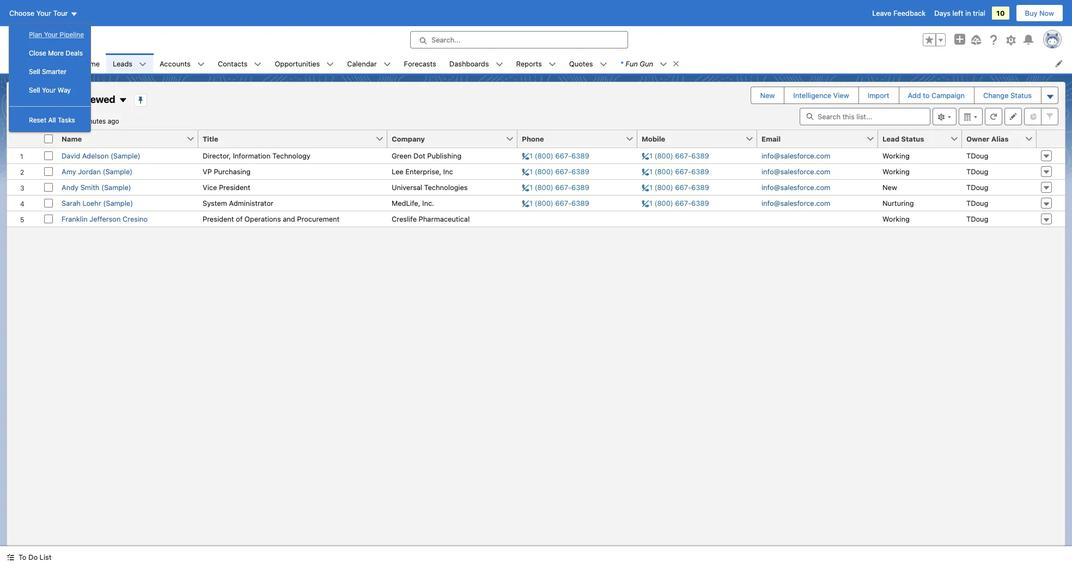 Task type: vqa. For each thing, say whether or not it's contained in the screenshot.
(Sample) corresponding to Sarah Loehr (Sample)
yes



Task type: locate. For each thing, give the bounding box(es) containing it.
* fun gun
[[620, 59, 653, 68]]

president of operations and procurement
[[203, 214, 340, 223]]

leave feedback link
[[872, 9, 926, 17]]

lee
[[392, 167, 403, 176]]

(sample) for amy jordan (sample)
[[103, 167, 133, 176]]

text default image inside reports list item
[[548, 60, 556, 68]]

1 text default image from the left
[[139, 60, 147, 68]]

and
[[283, 214, 295, 223]]

plan
[[29, 31, 42, 39]]

operations
[[245, 214, 281, 223]]

4 tdoug from the top
[[966, 199, 988, 207]]

your inside popup button
[[36, 9, 51, 17]]

(sample) for sarah loehr (sample)
[[103, 199, 133, 207]]

inc.
[[422, 199, 434, 207]]

1 sell from the top
[[29, 68, 40, 76]]

tdoug for green dot publishing
[[966, 151, 988, 160]]

your for tour
[[36, 9, 51, 17]]

5 tdoug from the top
[[966, 214, 988, 223]]

3 text default image from the left
[[383, 60, 391, 68]]

company
[[392, 134, 425, 143]]

sell down sell smarter
[[29, 86, 40, 94]]

home link
[[74, 53, 106, 74]]

text default image left calendar link
[[326, 60, 334, 68]]

your left way
[[42, 86, 56, 94]]

info@salesforce.com link
[[762, 151, 830, 160], [762, 167, 830, 176], [762, 183, 830, 191], [762, 199, 830, 207]]

(sample) down name button
[[111, 151, 140, 160]]

text default image right reports
[[548, 60, 556, 68]]

technologies
[[424, 183, 468, 191]]

5 text default image from the left
[[548, 60, 556, 68]]

info@salesforce.com for green dot publishing
[[762, 151, 830, 160]]

email
[[762, 134, 781, 143]]

text default image
[[672, 60, 680, 67], [197, 60, 205, 68], [254, 60, 262, 68], [599, 60, 607, 68], [660, 60, 667, 68], [119, 96, 127, 105], [7, 554, 14, 561]]

sell down close
[[29, 68, 40, 76]]

list containing home
[[74, 53, 1072, 74]]

4 text default image from the left
[[495, 60, 503, 68]]

3 info@salesforce.com link from the top
[[762, 183, 830, 191]]

text default image inside calendar list item
[[383, 60, 391, 68]]

1 vertical spatial leads
[[38, 86, 57, 94]]

your for way
[[42, 86, 56, 94]]

inc
[[443, 167, 453, 176]]

leads
[[113, 59, 132, 68], [38, 86, 57, 94]]

choose your tour button
[[9, 4, 78, 22]]

status for change status
[[1011, 91, 1032, 100]]

status right lead
[[901, 134, 924, 143]]

(sample) down david adelson (sample) link
[[103, 167, 133, 176]]

your right plan
[[44, 31, 58, 39]]

3 tdoug from the top
[[966, 183, 988, 191]]

buy now
[[1025, 9, 1054, 17]]

2 info@salesforce.com link from the top
[[762, 167, 830, 176]]

(sample) for david adelson (sample)
[[111, 151, 140, 160]]

your for pipeline
[[44, 31, 58, 39]]

(sample) up jefferson
[[103, 199, 133, 207]]

david adelson (sample) link
[[62, 151, 140, 160]]

reset
[[29, 116, 46, 124]]

new inside button
[[760, 91, 775, 100]]

text default image for opportunities
[[326, 60, 334, 68]]

sell your way link
[[9, 81, 91, 100]]

leads left way
[[38, 86, 57, 94]]

5
[[14, 117, 18, 125]]

list
[[74, 53, 1072, 74]]

phone
[[522, 134, 544, 143]]

1 vertical spatial status
[[901, 134, 924, 143]]

text default image inside recently viewed|leads|list view element
[[119, 96, 127, 105]]

close
[[29, 49, 46, 57]]

1 working from the top
[[882, 151, 910, 160]]

search... button
[[410, 31, 628, 48]]

vice
[[203, 183, 217, 191]]

recently viewed|leads|list view element
[[7, 82, 1065, 546]]

working down lead
[[882, 151, 910, 160]]

text default image left the accounts link
[[139, 60, 147, 68]]

to do list button
[[0, 546, 58, 568]]

info@salesforce.com link for green dot publishing
[[762, 151, 830, 160]]

list item
[[614, 53, 685, 74]]

working down the nurturing
[[882, 214, 910, 223]]

group
[[923, 33, 946, 46]]

1 info@salesforce.com from the top
[[762, 151, 830, 160]]

leads right home link
[[113, 59, 132, 68]]

sarah
[[62, 199, 81, 207]]

1 vertical spatial sell
[[29, 86, 40, 94]]

text default image right calendar
[[383, 60, 391, 68]]

close more deals
[[29, 49, 83, 57]]

0 vertical spatial your
[[36, 9, 51, 17]]

cell
[[40, 130, 57, 148], [517, 211, 637, 226], [637, 211, 757, 226], [757, 211, 878, 226]]

3 info@salesforce.com from the top
[[762, 183, 830, 191]]

0 vertical spatial leads
[[113, 59, 132, 68]]

2 text default image from the left
[[326, 60, 334, 68]]

2 vertical spatial working
[[882, 214, 910, 223]]

1 vertical spatial your
[[44, 31, 58, 39]]

sell for sell your way
[[29, 86, 40, 94]]

name button
[[57, 130, 186, 147]]

feedback
[[893, 9, 926, 17]]

new up the nurturing
[[882, 183, 897, 191]]

0 vertical spatial president
[[219, 183, 250, 191]]

intelligence
[[793, 91, 831, 100]]

1 vertical spatial working
[[882, 167, 910, 176]]

medlife,
[[392, 199, 420, 207]]

campaign
[[931, 91, 965, 100]]

vp
[[203, 167, 212, 176]]

choose
[[9, 9, 34, 17]]

status right change on the right
[[1011, 91, 1032, 100]]

days
[[934, 9, 951, 17]]

list item containing *
[[614, 53, 685, 74]]

lead
[[882, 134, 899, 143]]

recently
[[38, 94, 79, 105]]

ago
[[108, 117, 119, 125]]

mobile element
[[637, 130, 764, 148]]

2 tdoug from the top
[[966, 167, 988, 176]]

4 info@salesforce.com link from the top
[[762, 199, 830, 207]]

text default image inside opportunities list item
[[326, 60, 334, 68]]

tasks
[[58, 116, 75, 124]]

franklin jefferson cresino
[[62, 214, 148, 223]]

calendar
[[347, 59, 377, 68]]

vice president
[[203, 183, 250, 191]]

sarah loehr (sample) link
[[62, 199, 133, 207]]

0 vertical spatial sell
[[29, 68, 40, 76]]

info@salesforce.com for medlife, inc.
[[762, 199, 830, 207]]

choose your tour
[[9, 9, 68, 17]]

0 horizontal spatial leads
[[38, 86, 57, 94]]

info@salesforce.com for lee enterprise, inc
[[762, 167, 830, 176]]

info@salesforce.com
[[762, 151, 830, 160], [762, 167, 830, 176], [762, 183, 830, 191], [762, 199, 830, 207]]

0 vertical spatial new
[[760, 91, 775, 100]]

list
[[40, 553, 51, 562]]

sell
[[29, 68, 40, 76], [29, 86, 40, 94]]

president
[[219, 183, 250, 191], [203, 214, 234, 223]]

lead status button
[[878, 130, 950, 147]]

nurturing
[[882, 199, 914, 207]]

0 vertical spatial status
[[1011, 91, 1032, 100]]

name element
[[57, 130, 205, 148]]

1 tdoug from the top
[[966, 151, 988, 160]]

opportunities link
[[268, 53, 326, 74]]

None search field
[[800, 108, 930, 125]]

2 working from the top
[[882, 167, 910, 176]]

1 horizontal spatial status
[[1011, 91, 1032, 100]]

status inside change status button
[[1011, 91, 1032, 100]]

change status
[[983, 91, 1032, 100]]

reports list item
[[510, 53, 563, 74]]

1 vertical spatial new
[[882, 183, 897, 191]]

1 horizontal spatial new
[[882, 183, 897, 191]]

title button
[[198, 130, 375, 147]]

updated
[[43, 117, 70, 125]]

1 info@salesforce.com link from the top
[[762, 151, 830, 160]]

opportunities list item
[[268, 53, 341, 74]]

text default image
[[139, 60, 147, 68], [326, 60, 334, 68], [383, 60, 391, 68], [495, 60, 503, 68], [548, 60, 556, 68]]

text default image inside dashboards list item
[[495, 60, 503, 68]]

status inside the lead status button
[[901, 134, 924, 143]]

purchasing
[[214, 167, 251, 176]]

reset all tasks link
[[9, 111, 91, 130]]

working up the nurturing
[[882, 167, 910, 176]]

items
[[19, 117, 36, 125]]

text default image inside leads 'list item'
[[139, 60, 147, 68]]

0 horizontal spatial status
[[901, 134, 924, 143]]

2 sell from the top
[[29, 86, 40, 94]]

amy jordan (sample) link
[[62, 167, 133, 176]]

none search field inside recently viewed|leads|list view element
[[800, 108, 930, 125]]

0 horizontal spatial new
[[760, 91, 775, 100]]

alias
[[991, 134, 1009, 143]]

text default image left reports link on the top of the page
[[495, 60, 503, 68]]

email button
[[757, 130, 866, 147]]

quotes link
[[563, 53, 599, 74]]

medlife, inc.
[[392, 199, 434, 207]]

info@salesforce.com link for medlife, inc.
[[762, 199, 830, 207]]

new
[[760, 91, 775, 100], [882, 183, 897, 191]]

text default image for leads
[[139, 60, 147, 68]]

to do list
[[19, 553, 51, 562]]

new up email
[[760, 91, 775, 100]]

sell smarter
[[29, 68, 66, 76]]

(sample) up sarah loehr (sample) link
[[101, 183, 131, 191]]

change status button
[[975, 87, 1040, 103]]

(sample) for andy smith (sample)
[[101, 183, 131, 191]]

click to dial disabled image
[[522, 151, 589, 160], [642, 151, 709, 160], [522, 167, 589, 176], [642, 167, 709, 176], [522, 183, 589, 191], [642, 183, 709, 191], [522, 199, 589, 207], [642, 199, 709, 207]]

text default image inside "quotes" list item
[[599, 60, 607, 68]]

menu
[[9, 26, 91, 130]]

1 horizontal spatial leads
[[113, 59, 132, 68]]

president down purchasing
[[219, 183, 250, 191]]

email element
[[757, 130, 885, 148]]

reports
[[516, 59, 542, 68]]

company element
[[387, 130, 524, 148]]

item number image
[[7, 130, 40, 147]]

2 info@salesforce.com from the top
[[762, 167, 830, 176]]

add to campaign
[[908, 91, 965, 100]]

phone element
[[517, 130, 644, 148]]

2 vertical spatial your
[[42, 86, 56, 94]]

status for lead status
[[901, 134, 924, 143]]

text default image for calendar
[[383, 60, 391, 68]]

cresino
[[123, 214, 148, 223]]

your left tour
[[36, 9, 51, 17]]

0 vertical spatial working
[[882, 151, 910, 160]]

5 items • updated 33 minutes ago
[[14, 117, 119, 125]]

tdoug
[[966, 151, 988, 160], [966, 167, 988, 176], [966, 183, 988, 191], [966, 199, 988, 207], [966, 214, 988, 223]]

sales
[[37, 57, 61, 69]]

4 info@salesforce.com from the top
[[762, 199, 830, 207]]

president down system
[[203, 214, 234, 223]]



Task type: describe. For each thing, give the bounding box(es) containing it.
contacts link
[[211, 53, 254, 74]]

accounts
[[160, 59, 190, 68]]

of
[[236, 214, 243, 223]]

leads link
[[106, 53, 139, 74]]

dashboards link
[[443, 53, 495, 74]]

pipeline
[[60, 31, 84, 39]]

import
[[868, 91, 889, 100]]

contacts
[[218, 59, 248, 68]]

info@salesforce.com for universal technologies
[[762, 183, 830, 191]]

close more deals link
[[9, 44, 91, 63]]

tdoug for universal technologies
[[966, 183, 988, 191]]

dashboards
[[449, 59, 489, 68]]

*
[[620, 59, 623, 68]]

more
[[48, 49, 64, 57]]

accounts link
[[153, 53, 197, 74]]

contacts list item
[[211, 53, 268, 74]]

tdoug for creslife pharmaceutical
[[966, 214, 988, 223]]

mobile button
[[637, 130, 745, 147]]

enterprise,
[[405, 167, 441, 176]]

info@salesforce.com link for universal technologies
[[762, 183, 830, 191]]

system administrator
[[203, 199, 273, 207]]

tdoug for lee enterprise, inc
[[966, 167, 988, 176]]

calendar link
[[341, 53, 383, 74]]

text default image inside accounts list item
[[197, 60, 205, 68]]

working for inc
[[882, 167, 910, 176]]

way
[[58, 86, 71, 94]]

text default image inside the 'to do list' 'button'
[[7, 554, 14, 561]]

creslife
[[392, 214, 417, 223]]

andy smith (sample) link
[[62, 183, 131, 191]]

do
[[28, 553, 38, 562]]

name
[[62, 134, 82, 143]]

andy
[[62, 183, 78, 191]]

intelligence view
[[793, 91, 849, 100]]

working for publishing
[[882, 151, 910, 160]]

reports link
[[510, 53, 548, 74]]

accounts list item
[[153, 53, 211, 74]]

text default image for reports
[[548, 60, 556, 68]]

opportunities
[[275, 59, 320, 68]]

leads inside 'list item'
[[113, 59, 132, 68]]

text default image inside the contacts list item
[[254, 60, 262, 68]]

new button
[[751, 87, 784, 103]]

dashboards list item
[[443, 53, 510, 74]]

quotes list item
[[563, 53, 614, 74]]

administrator
[[229, 199, 273, 207]]

minutes
[[81, 117, 106, 125]]

now
[[1039, 9, 1054, 17]]

information
[[233, 151, 270, 160]]

pharmaceutical
[[419, 214, 470, 223]]

sarah loehr (sample)
[[62, 199, 133, 207]]

10
[[996, 9, 1005, 17]]

david adelson (sample)
[[62, 151, 140, 160]]

intelligence view button
[[785, 87, 858, 103]]

smith
[[80, 183, 99, 191]]

recently viewed grid
[[7, 130, 1065, 227]]

owner alias
[[966, 134, 1009, 143]]

•
[[38, 117, 41, 125]]

tdoug for medlife, inc.
[[966, 199, 988, 207]]

buy
[[1025, 9, 1037, 17]]

sell smarter link
[[9, 63, 91, 81]]

title
[[203, 134, 218, 143]]

menu containing plan your pipeline
[[9, 26, 91, 130]]

publishing
[[427, 151, 461, 160]]

gun
[[640, 59, 653, 68]]

home
[[80, 59, 100, 68]]

leave
[[872, 9, 891, 17]]

smarter
[[42, 68, 66, 76]]

1 vertical spatial president
[[203, 214, 234, 223]]

sell for sell smarter
[[29, 68, 40, 76]]

Search Recently Viewed list view. search field
[[800, 108, 930, 125]]

lead status
[[882, 134, 924, 143]]

change
[[983, 91, 1009, 100]]

leads list item
[[106, 53, 153, 74]]

left
[[952, 9, 963, 17]]

director,
[[203, 151, 231, 160]]

david
[[62, 151, 80, 160]]

green dot publishing
[[392, 151, 461, 160]]

text default image for dashboards
[[495, 60, 503, 68]]

amy jordan (sample)
[[62, 167, 133, 176]]

forecasts
[[404, 59, 436, 68]]

phone button
[[517, 130, 625, 147]]

action image
[[1037, 130, 1065, 147]]

owner
[[966, 134, 990, 143]]

add
[[908, 91, 921, 100]]

new inside recently viewed grid
[[882, 183, 897, 191]]

title element
[[198, 130, 394, 148]]

owner alias element
[[962, 130, 1043, 148]]

3 working from the top
[[882, 214, 910, 223]]

leave feedback
[[872, 9, 926, 17]]

universal technologies
[[392, 183, 468, 191]]

dot
[[414, 151, 425, 160]]

forecasts link
[[397, 53, 443, 74]]

in
[[965, 9, 971, 17]]

trial
[[973, 9, 985, 17]]

owner alias button
[[962, 130, 1025, 147]]

calendar list item
[[341, 53, 397, 74]]

reset all tasks
[[29, 116, 75, 124]]

loehr
[[82, 199, 101, 207]]

recently viewed status
[[14, 117, 43, 125]]

procurement
[[297, 214, 340, 223]]

item number element
[[7, 130, 40, 148]]

quotes
[[569, 59, 593, 68]]

action element
[[1037, 130, 1065, 148]]

lead status element
[[878, 130, 969, 148]]

green
[[392, 151, 412, 160]]

info@salesforce.com link for lee enterprise, inc
[[762, 167, 830, 176]]



